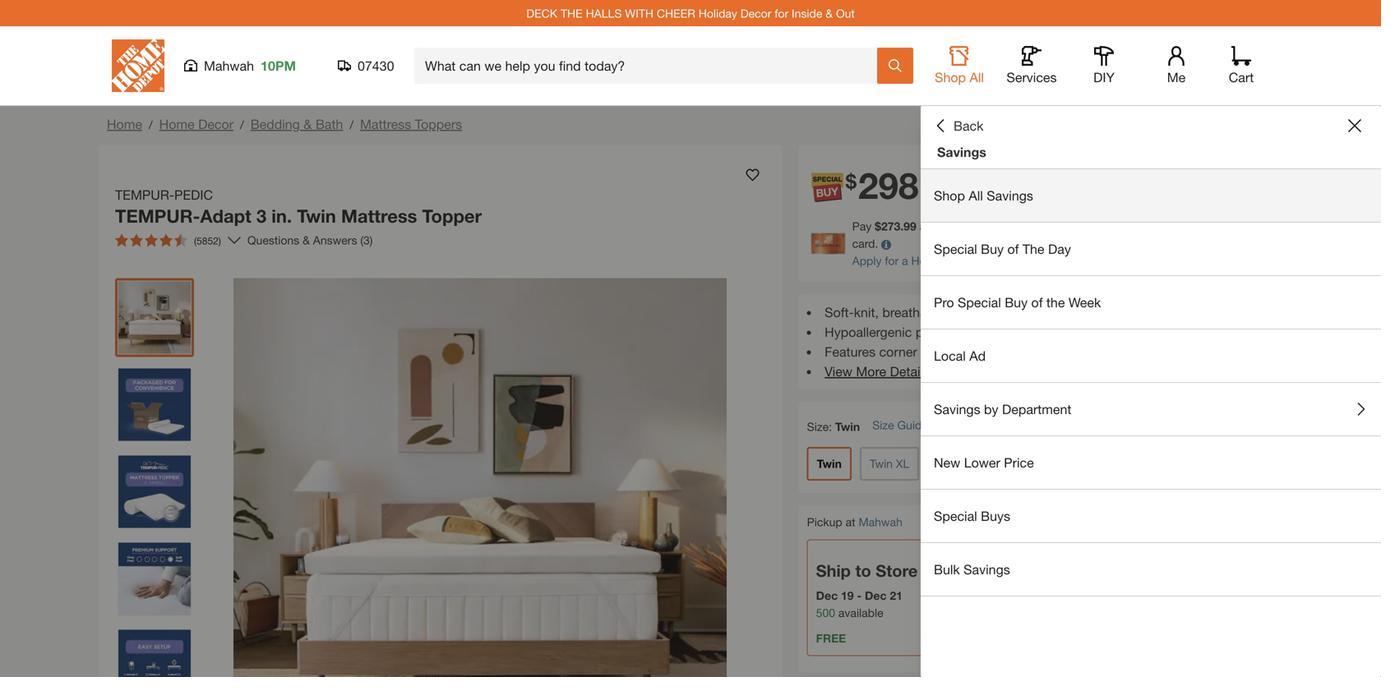 Task type: locate. For each thing, give the bounding box(es) containing it.
me button
[[1150, 46, 1203, 86]]

pro special buy of the week link
[[921, 276, 1381, 329]]

per
[[992, 160, 1009, 173]]

for
[[775, 6, 789, 20], [885, 254, 899, 268]]

pedic
[[174, 187, 213, 203]]

special down 25
[[934, 241, 977, 257]]

1 vertical spatial tempur-
[[115, 205, 200, 227]]

20 inside limit 15 per order 374 . 36 save $ 75 . 37 ( 20 %)
[[1018, 194, 1031, 208]]

deck the halls with cheer holiday decor for inside & out link
[[526, 6, 855, 20]]

1 horizontal spatial for
[[885, 254, 899, 268]]

2 horizontal spatial home
[[911, 254, 942, 268]]

1 horizontal spatial buy
[[1005, 295, 1028, 310]]

0 vertical spatial of
[[1008, 241, 1019, 257]]

apply
[[852, 254, 882, 268]]

%)
[[1031, 194, 1046, 208]]

internet
[[966, 116, 1000, 127]]

decor left bedding
[[198, 116, 234, 132]]

shop inside button
[[935, 69, 966, 85]]

shop inside menu
[[934, 188, 965, 204]]

1 horizontal spatial .
[[996, 194, 999, 208]]

all inside button
[[970, 69, 984, 85]]

to left keep
[[961, 344, 973, 360]]

mahwah left 10pm
[[204, 58, 254, 74]]

shop all savings
[[934, 188, 1033, 204]]

$ down 36
[[977, 194, 983, 208]]

3 dec from the left
[[1036, 589, 1058, 603]]

20 right wednesday,
[[1061, 589, 1074, 603]]

to right buys
[[1012, 516, 1022, 529]]

2 vertical spatial special
[[934, 509, 977, 524]]

mattress toppers link
[[360, 116, 462, 132]]

depot
[[946, 254, 977, 268]]

keep
[[977, 344, 1005, 360]]

all for shop all savings
[[969, 188, 983, 204]]

buy up protect
[[1005, 295, 1028, 310]]

dec right -
[[865, 589, 887, 603]]

mattress
[[360, 116, 411, 132], [341, 205, 417, 227]]

to inside ship to store dec 19 - dec 21 500 available
[[856, 561, 871, 581]]

you
[[1024, 305, 1046, 320]]

1 vertical spatial to
[[1012, 516, 1022, 529]]

0 vertical spatial .
[[974, 177, 977, 190]]

store
[[876, 561, 918, 581]]

1 vertical spatial of
[[1032, 295, 1043, 310]]

free
[[816, 632, 846, 645]]

What can we help you find today? search field
[[425, 49, 877, 83]]

info image
[[882, 240, 891, 250]]

home down the home depot logo
[[107, 116, 142, 132]]

apply for a home depot consumer card
[[852, 254, 1062, 268]]

shop up back button
[[935, 69, 966, 85]]

comfortable
[[1050, 305, 1120, 320]]

0 horizontal spatial size
[[807, 420, 829, 434]]

1 vertical spatial &
[[304, 116, 312, 132]]

delivery
[[967, 561, 1030, 581]]

special left buys
[[934, 509, 977, 524]]

of up 'from'
[[1032, 295, 1043, 310]]

cheer
[[657, 6, 695, 20]]

size guide
[[873, 419, 928, 432]]

twin xl
[[870, 457, 910, 471]]

the inside soft-knit, breathable fabric keeps you comfortable hypoallergenic properties protect from common allergens features corner straps to keep the topper in place view more details
[[1009, 344, 1028, 360]]

the
[[1047, 295, 1065, 310], [1009, 344, 1028, 360]]

tempur pedic mattress toppers 11182130 e1.1 image
[[118, 369, 191, 441]]

deck the halls with cheer holiday decor for inside & out
[[526, 6, 855, 20]]

a left new
[[1223, 220, 1230, 233]]

savings
[[937, 144, 987, 160], [987, 188, 1033, 204], [934, 402, 981, 417], [964, 562, 1010, 578]]

0 horizontal spatial a
[[902, 254, 908, 268]]

0 horizontal spatial to
[[856, 561, 871, 581]]

2 dec from the left
[[865, 589, 887, 603]]

your total qualifying purchase upon opening a new card.
[[852, 220, 1254, 250]]

pro
[[934, 295, 954, 310]]

(
[[1015, 194, 1018, 208]]

0 horizontal spatial decor
[[198, 116, 234, 132]]

apply now image
[[811, 233, 852, 255]]

the right you
[[1047, 295, 1065, 310]]

inside
[[792, 6, 823, 20]]

to for delivering
[[1012, 516, 1022, 529]]

0 horizontal spatial /
[[149, 118, 153, 132]]

/ left bedding
[[240, 118, 244, 132]]

1 horizontal spatial a
[[1223, 220, 1230, 233]]

buys
[[981, 509, 1011, 524]]

0 vertical spatial shop
[[935, 69, 966, 85]]

size left guide
[[873, 419, 894, 432]]

37
[[999, 194, 1012, 208]]

all up internet on the right top of page
[[970, 69, 984, 85]]

:
[[829, 420, 832, 434]]

0 horizontal spatial buy
[[981, 241, 1004, 257]]

2 horizontal spatial to
[[1012, 516, 1022, 529]]

2 tempur- from the top
[[115, 205, 200, 227]]

for left inside
[[775, 6, 789, 20]]

1 horizontal spatial of
[[1032, 295, 1043, 310]]

1 vertical spatial buy
[[1005, 295, 1028, 310]]

services
[[1007, 69, 1057, 85]]

menu containing shop all savings
[[921, 169, 1381, 597]]

ship
[[816, 561, 851, 581]]

tempur- up 4.5 stars image
[[115, 187, 174, 203]]

/ right home link
[[149, 118, 153, 132]]

1 horizontal spatial /
[[240, 118, 244, 132]]

total
[[1020, 220, 1043, 233]]

buy inside special buy of the day link
[[981, 241, 1004, 257]]

guide
[[897, 419, 928, 432]]

1 vertical spatial mahwah
[[859, 516, 903, 529]]

1 vertical spatial .
[[996, 194, 999, 208]]

twin up questions & answers (3)
[[297, 205, 336, 227]]

1 horizontal spatial the
[[1047, 295, 1065, 310]]

ad
[[970, 348, 986, 364]]

1 dec from the left
[[816, 589, 838, 603]]

2 horizontal spatial /
[[350, 118, 354, 132]]

1 horizontal spatial dec
[[865, 589, 887, 603]]

place
[[1088, 344, 1119, 360]]

1 horizontal spatial size
[[873, 419, 894, 432]]

shop down limit
[[934, 188, 965, 204]]

home link
[[107, 116, 142, 132]]

273.99
[[881, 220, 917, 233]]

1 vertical spatial shop
[[934, 188, 965, 204]]

buy down off at the right top of page
[[981, 241, 1004, 257]]

1 horizontal spatial 20
[[1061, 589, 1074, 603]]

0 vertical spatial buy
[[981, 241, 1004, 257]]

shop all
[[935, 69, 984, 85]]

(5852)
[[194, 235, 221, 247]]

2 horizontal spatial dec
[[1036, 589, 1058, 603]]

size guide button
[[873, 410, 949, 441]]

1 horizontal spatial to
[[961, 344, 973, 360]]

0 horizontal spatial dec
[[816, 589, 838, 603]]

out
[[836, 6, 855, 20]]

0 vertical spatial to
[[961, 344, 973, 360]]

twin inside tempur-pedic tempur-adapt 3 in. twin mattress topper
[[297, 205, 336, 227]]

size up the twin button
[[807, 420, 829, 434]]

1 horizontal spatial home
[[159, 116, 195, 132]]

1 vertical spatial decor
[[198, 116, 234, 132]]

0 horizontal spatial home
[[107, 116, 142, 132]]

savings by department
[[934, 402, 1072, 417]]

0 vertical spatial for
[[775, 6, 789, 20]]

1 horizontal spatial mahwah
[[859, 516, 903, 529]]

all inside menu
[[969, 188, 983, 204]]

after
[[920, 220, 943, 233]]

home left depot
[[911, 254, 942, 268]]

0 vertical spatial 20
[[1018, 194, 1031, 208]]

upon
[[1149, 220, 1176, 233]]

0 vertical spatial mattress
[[360, 116, 411, 132]]

twin left xl
[[870, 457, 893, 471]]

& left "bath"
[[304, 116, 312, 132]]

tempur- down the tempur-pedic link
[[115, 205, 200, 227]]

decor
[[741, 6, 772, 20], [198, 116, 234, 132]]

0 vertical spatial a
[[1223, 220, 1230, 233]]

available
[[839, 606, 884, 620]]

to for ship
[[856, 561, 871, 581]]

1 vertical spatial mattress
[[341, 205, 417, 227]]

allergens
[[1111, 324, 1163, 340]]

view
[[825, 364, 853, 379]]

0 vertical spatial mahwah
[[204, 58, 254, 74]]

25
[[953, 220, 965, 233]]

$ right "after"
[[946, 220, 953, 233]]

& left answers
[[303, 234, 310, 247]]

. down 15
[[974, 177, 977, 190]]

shop for shop all
[[935, 69, 966, 85]]

internet #
[[966, 116, 1011, 127]]

the home depot logo image
[[112, 39, 164, 92]]

dec right wednesday,
[[1036, 589, 1058, 603]]

a
[[1223, 220, 1230, 233], [902, 254, 908, 268]]

special for buys
[[934, 509, 977, 524]]

1 vertical spatial 20
[[1061, 589, 1074, 603]]

menu
[[921, 169, 1381, 597]]

1 vertical spatial the
[[1009, 344, 1028, 360]]

a down 273.99
[[902, 254, 908, 268]]

diy button
[[1078, 46, 1131, 86]]

0 horizontal spatial the
[[1009, 344, 1028, 360]]

/ right "bath"
[[350, 118, 354, 132]]

19
[[841, 589, 854, 603]]

mattress left the toppers
[[360, 116, 411, 132]]

3 / from the left
[[350, 118, 354, 132]]

20 right 37
[[1018, 194, 1031, 208]]

0 vertical spatial the
[[1047, 295, 1065, 310]]

questions
[[247, 234, 299, 247]]

2 / from the left
[[240, 118, 244, 132]]

twin button
[[807, 447, 852, 481]]

& left out
[[826, 6, 833, 20]]

$ inside $ 298 99
[[846, 169, 857, 193]]

0 vertical spatial all
[[970, 69, 984, 85]]

of left the
[[1008, 241, 1019, 257]]

mattress up (3)
[[341, 205, 417, 227]]

1 vertical spatial for
[[885, 254, 899, 268]]

to up -
[[856, 561, 871, 581]]

size inside button
[[873, 419, 894, 432]]

75
[[983, 194, 996, 208]]

size for size : twin
[[807, 420, 829, 434]]

bulk savings link
[[921, 544, 1381, 596]]

card
[[1037, 254, 1062, 268]]

in.
[[272, 205, 292, 227]]

price
[[1004, 455, 1034, 471]]

special buys
[[934, 509, 1011, 524]]

services button
[[1006, 46, 1058, 86]]

lower
[[964, 455, 1001, 471]]

for down info icon in the top of the page
[[885, 254, 899, 268]]

home right home link
[[159, 116, 195, 132]]

$ 298 99
[[846, 164, 942, 207]]

all left "75"
[[969, 188, 983, 204]]

size
[[873, 419, 894, 432], [807, 420, 829, 434]]

bulk
[[934, 562, 960, 578]]

more
[[856, 364, 886, 379]]

shop for shop all savings
[[934, 188, 965, 204]]

2 vertical spatial to
[[856, 561, 871, 581]]

tempur-
[[115, 187, 174, 203], [115, 205, 200, 227]]

0 vertical spatial tempur-
[[115, 187, 174, 203]]

0 horizontal spatial 20
[[1018, 194, 1031, 208]]

card.
[[852, 237, 878, 250]]

your
[[994, 220, 1017, 233]]

tempur-pedic tempur-adapt 3 in. twin mattress topper
[[115, 187, 482, 227]]

1 horizontal spatial decor
[[741, 6, 772, 20]]

local ad
[[934, 348, 986, 364]]

$ left 298
[[846, 169, 857, 193]]

bedding
[[251, 116, 300, 132]]

drawer close image
[[1349, 119, 1362, 132]]

0 vertical spatial special
[[934, 241, 977, 257]]

to
[[961, 344, 973, 360], [1012, 516, 1022, 529], [856, 561, 871, 581]]

special inside 'link'
[[934, 509, 977, 524]]

0 horizontal spatial for
[[775, 6, 789, 20]]

special right pro
[[958, 295, 1001, 310]]

features
[[825, 344, 876, 360]]

mahwah right at
[[859, 516, 903, 529]]

. left '('
[[996, 194, 999, 208]]

the down protect
[[1009, 344, 1028, 360]]

1 vertical spatial special
[[958, 295, 1001, 310]]

department
[[1002, 402, 1072, 417]]

1 vertical spatial a
[[902, 254, 908, 268]]

dec up '500'
[[816, 589, 838, 603]]

1 vertical spatial all
[[969, 188, 983, 204]]

decor right the holiday
[[741, 6, 772, 20]]

view more details link
[[825, 364, 930, 379]]



Task type: vqa. For each thing, say whether or not it's contained in the screenshot.
Mahwah button in the right bottom of the page
yes



Task type: describe. For each thing, give the bounding box(es) containing it.
twin xl button
[[860, 447, 919, 481]]

qualifying
[[1046, 220, 1095, 233]]

purchase
[[1099, 220, 1146, 233]]

buy inside pro special buy of the week link
[[1005, 295, 1028, 310]]

order
[[1012, 160, 1039, 173]]

properties
[[916, 324, 975, 340]]

pay $ 273.99 after $ 25 off
[[852, 220, 991, 233]]

breathable
[[883, 305, 945, 320]]

queen button
[[974, 447, 1027, 481]]

(5852) link
[[109, 227, 241, 254]]

at
[[846, 516, 856, 529]]

keeps
[[985, 305, 1021, 320]]

tempur pedic mattress toppers 11182130 1d.4 image
[[118, 630, 191, 678]]

#
[[1002, 116, 1008, 127]]

knit,
[[854, 305, 879, 320]]

20 inside delivery wednesday, dec 20
[[1061, 589, 1074, 603]]

local ad link
[[921, 330, 1381, 382]]

feedback link image
[[1359, 278, 1381, 367]]

queen
[[984, 457, 1018, 471]]

a inside your total qualifying purchase upon opening a new card.
[[1223, 220, 1230, 233]]

dec inside delivery wednesday, dec 20
[[1036, 589, 1058, 603]]

mahwah 10pm
[[204, 58, 296, 74]]

374
[[955, 177, 974, 190]]

local
[[934, 348, 966, 364]]

bulk savings
[[934, 562, 1010, 578]]

limit
[[948, 160, 973, 173]]

topper
[[422, 205, 482, 227]]

from
[[1025, 324, 1051, 340]]

new lower price link
[[921, 437, 1381, 489]]

back
[[954, 118, 984, 134]]

tempur pedic mattress toppers 11182130 64.0 image
[[118, 282, 191, 354]]

pickup
[[807, 516, 843, 529]]

with
[[625, 6, 654, 20]]

special buy of the day
[[934, 241, 1071, 257]]

hypoallergenic
[[825, 324, 912, 340]]

4.5 stars image
[[115, 234, 187, 247]]

details
[[890, 364, 930, 379]]

apply for a home depot consumer card link
[[852, 254, 1062, 268]]

back button
[[934, 118, 984, 134]]

all for shop all
[[970, 69, 984, 85]]

wednesday,
[[967, 589, 1033, 603]]

size : twin
[[807, 420, 860, 434]]

0 vertical spatial decor
[[741, 6, 772, 20]]

298
[[858, 164, 919, 207]]

save
[[948, 194, 974, 208]]

twin down :
[[817, 457, 842, 471]]

500
[[816, 606, 835, 620]]

-
[[857, 589, 862, 603]]

to inside soft-knit, breathable fabric keeps you comfortable hypoallergenic properties protect from common allergens features corner straps to keep the topper in place view more details
[[961, 344, 973, 360]]

savings inside the shop all savings link
[[987, 188, 1033, 204]]

protect
[[979, 324, 1021, 340]]

cart link
[[1224, 46, 1260, 86]]

delivering
[[958, 516, 1008, 529]]

mattress inside tempur-pedic tempur-adapt 3 in. twin mattress topper
[[341, 205, 417, 227]]

home decor link
[[159, 116, 234, 132]]

common
[[1055, 324, 1107, 340]]

1 / from the left
[[149, 118, 153, 132]]

opening
[[1179, 220, 1220, 233]]

21
[[890, 589, 903, 603]]

ship to store dec 19 - dec 21 500 available
[[816, 561, 918, 620]]

special for buy
[[934, 241, 977, 257]]

new
[[934, 455, 961, 471]]

bath
[[316, 116, 343, 132]]

$ inside limit 15 per order 374 . 36 save $ 75 . 37 ( 20 %)
[[977, 194, 983, 208]]

off
[[969, 220, 991, 233]]

twin right :
[[835, 420, 860, 434]]

(5852) button
[[109, 227, 228, 254]]

soft-
[[825, 305, 854, 320]]

adapt
[[200, 205, 251, 227]]

topper
[[1031, 344, 1070, 360]]

size for size guide
[[873, 419, 894, 432]]

toppers
[[415, 116, 462, 132]]

delivering to
[[958, 516, 1025, 529]]

tempur pedic mattress toppers 11182130 a0.3 image
[[118, 543, 191, 615]]

cart
[[1229, 69, 1254, 85]]

answers
[[313, 234, 357, 247]]

2 vertical spatial &
[[303, 234, 310, 247]]

1 tempur- from the top
[[115, 187, 174, 203]]

diy
[[1094, 69, 1115, 85]]

36
[[977, 177, 990, 190]]

0 horizontal spatial of
[[1008, 241, 1019, 257]]

pickup at mahwah
[[807, 516, 903, 529]]

savings inside savings by department button
[[934, 402, 981, 417]]

the
[[1023, 241, 1045, 257]]

straps
[[921, 344, 958, 360]]

$ right "pay" at the top right
[[875, 220, 881, 233]]

0 horizontal spatial .
[[974, 177, 977, 190]]

3
[[256, 205, 267, 227]]

halls
[[586, 6, 622, 20]]

mahwah button
[[859, 516, 903, 529]]

tempur pedic mattress toppers 11182130 40.2 image
[[118, 456, 191, 528]]

delivery wednesday, dec 20
[[967, 561, 1074, 603]]

savings inside bulk savings link
[[964, 562, 1010, 578]]

0 vertical spatial &
[[826, 6, 833, 20]]

corner
[[879, 344, 917, 360]]

tempur-pedic link
[[115, 185, 220, 205]]

me
[[1167, 69, 1186, 85]]

xl
[[896, 457, 910, 471]]

the inside menu
[[1047, 295, 1065, 310]]

special buys link
[[921, 490, 1381, 543]]

07430
[[358, 58, 394, 74]]

0 horizontal spatial mahwah
[[204, 58, 254, 74]]

holiday
[[699, 6, 737, 20]]



